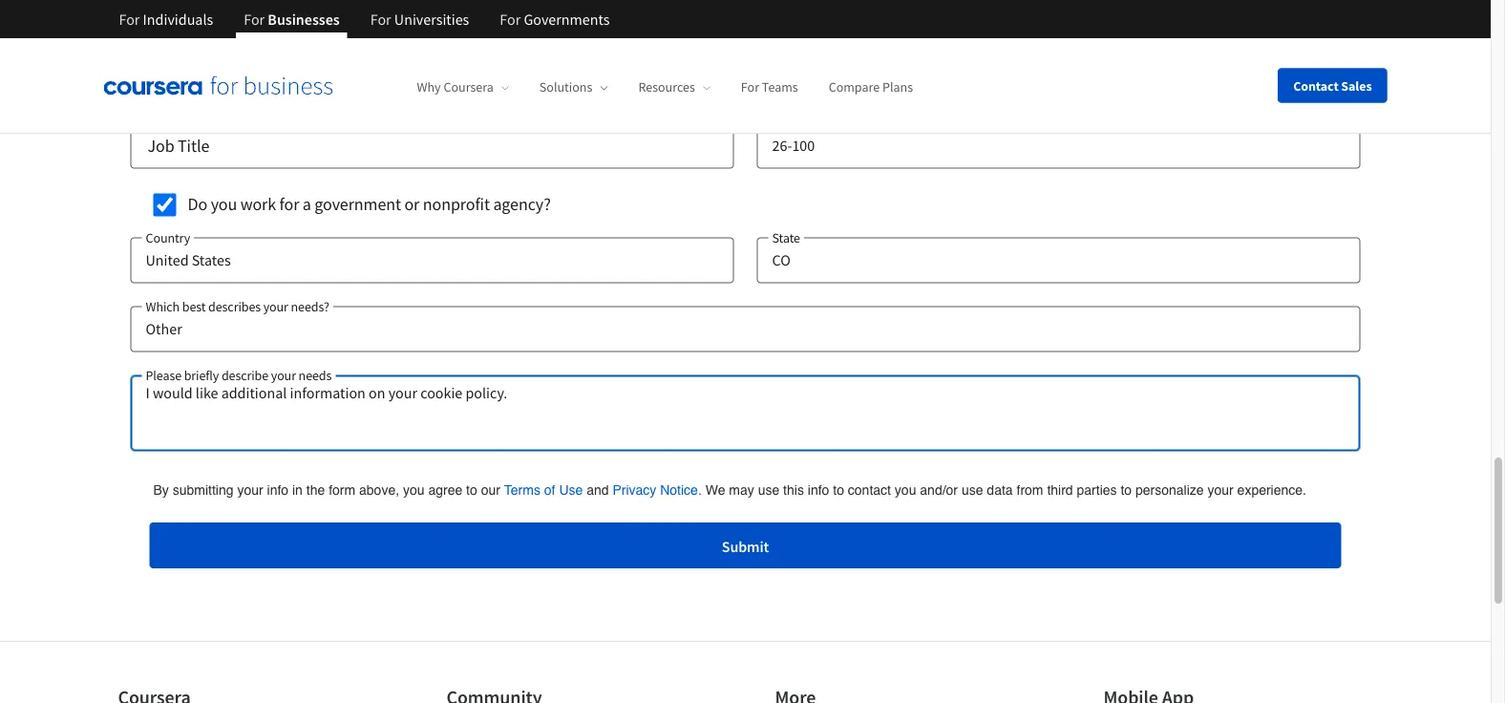 Task type: locate. For each thing, give the bounding box(es) containing it.
to right parties
[[1121, 483, 1132, 498]]

our
[[481, 483, 501, 498]]

experience.
[[1238, 483, 1307, 498]]

2 use from the left
[[962, 483, 984, 498]]

form
[[329, 483, 356, 498]]

resources
[[639, 79, 695, 96]]

government
[[315, 194, 401, 215]]

2 horizontal spatial you
[[895, 483, 917, 498]]

for left individuals
[[119, 10, 140, 29]]

terms of
[[504, 483, 556, 498]]

Job Title text field
[[130, 123, 734, 169]]

please briefly describe your needs
[[146, 367, 332, 384]]

for teams link
[[741, 79, 798, 96]]

1 horizontal spatial to
[[1121, 483, 1132, 498]]

use left the data
[[962, 483, 984, 498]]

which
[[146, 298, 180, 315]]

1 info from the left
[[267, 483, 289, 498]]

nonprofit
[[423, 194, 490, 215]]

you left the and/or
[[895, 483, 917, 498]]

by
[[153, 483, 169, 498]]

contact sales
[[1294, 77, 1373, 94]]

info
[[267, 483, 289, 498], [808, 483, 830, 498]]

privacy notice.
[[613, 483, 702, 498]]

terms of use link
[[504, 480, 583, 500]]

agency?
[[493, 194, 551, 215]]

plans
[[883, 79, 913, 96]]

use left this
[[758, 483, 780, 498]]

for left the 'businesses'
[[244, 10, 265, 29]]

0 horizontal spatial to
[[833, 483, 845, 498]]

for universities
[[370, 10, 469, 29]]

info right this
[[808, 483, 830, 498]]

use
[[758, 483, 780, 498], [962, 483, 984, 498]]

0 horizontal spatial use
[[758, 483, 780, 498]]

job title
[[148, 135, 209, 157]]

and
[[587, 483, 609, 498]]

a
[[303, 194, 311, 215]]

sales
[[1342, 77, 1373, 94]]

to left contact
[[833, 483, 845, 498]]

1 horizontal spatial use
[[962, 483, 984, 498]]

your
[[263, 298, 288, 315], [271, 367, 296, 384], [237, 483, 263, 498], [1208, 483, 1234, 498]]

Please briefly describe your needs text field
[[130, 376, 1361, 452]]

for governments
[[500, 10, 610, 29]]

individuals
[[143, 10, 213, 29]]

for
[[119, 10, 140, 29], [244, 10, 265, 29], [370, 10, 391, 29], [500, 10, 521, 29], [741, 79, 760, 96]]

for left universities
[[370, 10, 391, 29]]

1 horizontal spatial company
[[774, 66, 843, 88]]

which best describes your needs?
[[146, 298, 330, 315]]

for left the governments
[[500, 10, 521, 29]]

Company Name text field
[[130, 54, 734, 100]]

solutions
[[540, 79, 593, 96]]

universities
[[394, 10, 469, 29]]

for businesses
[[244, 10, 340, 29]]

1 company from the left
[[148, 66, 216, 88]]

you
[[211, 194, 237, 215], [403, 483, 425, 498], [895, 483, 917, 498]]

why coursera link
[[417, 79, 509, 96]]

resources link
[[639, 79, 711, 96]]

0 horizontal spatial company
[[148, 66, 216, 88]]

teams
[[762, 79, 798, 96]]

size
[[846, 66, 875, 88]]

above,
[[359, 483, 399, 498]]

needs
[[299, 367, 332, 384]]

by submitting your info in the form above, you agree to our terms of use and privacy notice. we may use this info to contact you and/or use data from third parties to personalize your experience.
[[153, 483, 1307, 498]]

1 horizontal spatial info
[[808, 483, 830, 498]]

for individuals
[[119, 10, 213, 29]]

or
[[405, 194, 420, 215]]

1 horizontal spatial you
[[403, 483, 425, 498]]

you right the "above,"
[[403, 483, 425, 498]]

job
[[148, 135, 174, 157]]

0 horizontal spatial info
[[267, 483, 289, 498]]

1 to from the left
[[833, 483, 845, 498]]

third
[[1048, 483, 1074, 498]]

Do you work for a government or nonprofit agency? checkbox
[[153, 194, 176, 217]]

you right do
[[211, 194, 237, 215]]

2 company from the left
[[774, 66, 843, 88]]

to
[[833, 483, 845, 498], [1121, 483, 1132, 498]]

info left in
[[267, 483, 289, 498]]

this
[[784, 483, 804, 498]]

Work Email Address email field
[[130, 0, 734, 31]]

why coursera
[[417, 79, 494, 96]]

in
[[292, 483, 303, 498]]

company
[[148, 66, 216, 88], [774, 66, 843, 88]]



Task type: describe. For each thing, give the bounding box(es) containing it.
company for company size
[[774, 66, 843, 88]]

solutions link
[[540, 79, 608, 96]]

2 to from the left
[[1121, 483, 1132, 498]]

may
[[729, 483, 755, 498]]

your left needs
[[271, 367, 296, 384]]

needs?
[[291, 298, 330, 315]]

please
[[146, 367, 182, 384]]

state
[[773, 229, 801, 247]]

businesses
[[268, 10, 340, 29]]

best
[[182, 298, 206, 315]]

for teams
[[741, 79, 798, 96]]

and/or
[[920, 483, 958, 498]]

for for universities
[[370, 10, 391, 29]]

privacy notice. link
[[613, 480, 702, 500]]

your right submitting
[[237, 483, 263, 498]]

for for individuals
[[119, 10, 140, 29]]

country
[[146, 229, 190, 247]]

2 info from the left
[[808, 483, 830, 498]]

from
[[1017, 483, 1044, 498]]

banner navigation
[[104, 0, 625, 53]]

coursera
[[444, 79, 494, 96]]

title
[[178, 135, 209, 157]]

do
[[188, 194, 207, 215]]

compare plans
[[829, 79, 913, 96]]

submitting
[[173, 483, 234, 498]]

for left teams
[[741, 79, 760, 96]]

data
[[987, 483, 1013, 498]]

why
[[417, 79, 441, 96]]

personalize
[[1136, 483, 1204, 498]]

name
[[219, 66, 261, 88]]

coursera for business image
[[104, 76, 333, 95]]

agree to
[[428, 483, 478, 498]]

1 use from the left
[[758, 483, 780, 498]]

the
[[307, 483, 325, 498]]

for
[[280, 194, 299, 215]]

compare
[[829, 79, 880, 96]]

work
[[241, 194, 276, 215]]

we
[[706, 483, 726, 498]]

contact sales button
[[1279, 68, 1388, 103]]

describes
[[208, 298, 261, 315]]

company size
[[774, 66, 875, 88]]

briefly
[[184, 367, 219, 384]]

governments
[[524, 10, 610, 29]]

describe
[[222, 367, 269, 384]]

your right personalize in the bottom of the page
[[1208, 483, 1234, 498]]

use
[[559, 483, 583, 498]]

compare plans link
[[829, 79, 913, 96]]

your left the needs? at the top left of page
[[263, 298, 288, 315]]

contact
[[848, 483, 891, 498]]

do you work for a government or nonprofit agency?
[[188, 194, 551, 215]]

0 horizontal spatial you
[[211, 194, 237, 215]]

for for businesses
[[244, 10, 265, 29]]

parties
[[1077, 483, 1117, 498]]

company name
[[148, 66, 261, 88]]

Phone Number telephone field
[[757, 0, 1361, 31]]

contact
[[1294, 77, 1339, 94]]

company for company name
[[148, 66, 216, 88]]

for for governments
[[500, 10, 521, 29]]

submit
[[722, 538, 769, 557]]

submit button
[[150, 523, 1342, 569]]



Task type: vqa. For each thing, say whether or not it's contained in the screenshot.
the be in "Will you be teaching R or Python?" dropdown button
no



